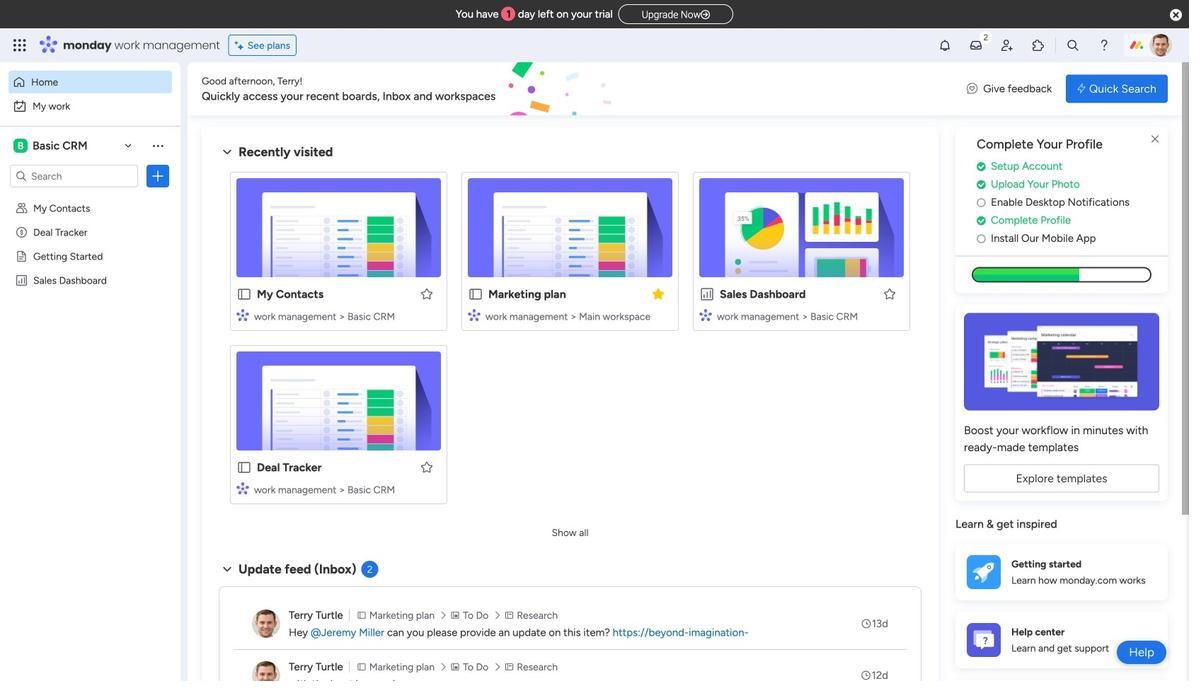 Task type: describe. For each thing, give the bounding box(es) containing it.
2 image
[[980, 29, 992, 45]]

component image
[[699, 309, 712, 322]]

1 horizontal spatial public dashboard image
[[699, 287, 715, 302]]

notifications image
[[938, 38, 952, 52]]

close recently visited image
[[219, 144, 236, 161]]

see plans image
[[235, 37, 248, 53]]

2 vertical spatial option
[[0, 196, 180, 199]]

dapulse rightstroke image
[[701, 10, 710, 20]]

invite members image
[[1000, 38, 1014, 52]]

0 vertical spatial option
[[8, 71, 172, 93]]

dapulse close image
[[1170, 8, 1182, 23]]

select product image
[[13, 38, 27, 52]]

close update feed (inbox) image
[[219, 561, 236, 578]]

update feed image
[[969, 38, 983, 52]]

templates image image
[[968, 313, 1155, 411]]

remove from favorites image
[[651, 287, 665, 301]]

workspace image
[[13, 138, 28, 154]]

1 add to favorites image from the top
[[420, 287, 434, 301]]

workspace selection element
[[13, 137, 90, 154]]

2 check circle image from the top
[[977, 179, 986, 190]]

add to favorites image
[[883, 287, 897, 301]]

options image
[[151, 169, 165, 183]]

help center element
[[955, 612, 1168, 669]]

2 circle o image from the top
[[977, 233, 986, 244]]

help image
[[1097, 38, 1111, 52]]

workspace options image
[[151, 139, 165, 153]]

1 check circle image from the top
[[977, 161, 986, 172]]

1 horizontal spatial terry turtle image
[[1149, 34, 1172, 57]]

search everything image
[[1066, 38, 1080, 52]]

1 vertical spatial option
[[8, 95, 172, 117]]



Task type: vqa. For each thing, say whether or not it's contained in the screenshot.
align image
no



Task type: locate. For each thing, give the bounding box(es) containing it.
terry turtle image down dapulse close image
[[1149, 34, 1172, 57]]

v2 user feedback image
[[967, 81, 978, 97]]

terry turtle image
[[1149, 34, 1172, 57], [252, 662, 280, 682]]

list box
[[0, 194, 180, 484]]

v2 bolt switch image
[[1077, 81, 1086, 97]]

circle o image down check circle image
[[977, 233, 986, 244]]

1 vertical spatial add to favorites image
[[420, 460, 434, 475]]

quick search results list box
[[219, 161, 922, 522]]

2 add to favorites image from the top
[[420, 460, 434, 475]]

public dashboard image
[[15, 274, 28, 287], [699, 287, 715, 302]]

monday marketplace image
[[1031, 38, 1045, 52]]

add to favorites image
[[420, 287, 434, 301], [420, 460, 434, 475]]

2 element
[[361, 561, 378, 578]]

check circle image
[[977, 161, 986, 172], [977, 179, 986, 190]]

1 vertical spatial check circle image
[[977, 179, 986, 190]]

terry turtle image
[[252, 610, 280, 638]]

circle o image
[[977, 197, 986, 208], [977, 233, 986, 244]]

terry turtle image down terry turtle image
[[252, 662, 280, 682]]

option
[[8, 71, 172, 93], [8, 95, 172, 117], [0, 196, 180, 199]]

1 vertical spatial circle o image
[[977, 233, 986, 244]]

public board image
[[15, 250, 28, 263], [236, 287, 252, 302], [468, 287, 483, 302], [236, 460, 252, 476]]

0 vertical spatial add to favorites image
[[420, 287, 434, 301]]

dapulse x slim image
[[1147, 131, 1164, 148]]

check circle image
[[977, 215, 986, 226]]

0 horizontal spatial terry turtle image
[[252, 662, 280, 682]]

0 vertical spatial terry turtle image
[[1149, 34, 1172, 57]]

0 vertical spatial check circle image
[[977, 161, 986, 172]]

1 vertical spatial terry turtle image
[[252, 662, 280, 682]]

0 vertical spatial circle o image
[[977, 197, 986, 208]]

Search in workspace field
[[30, 168, 118, 184]]

getting started element
[[955, 544, 1168, 601]]

0 horizontal spatial public dashboard image
[[15, 274, 28, 287]]

1 circle o image from the top
[[977, 197, 986, 208]]

circle o image up check circle image
[[977, 197, 986, 208]]



